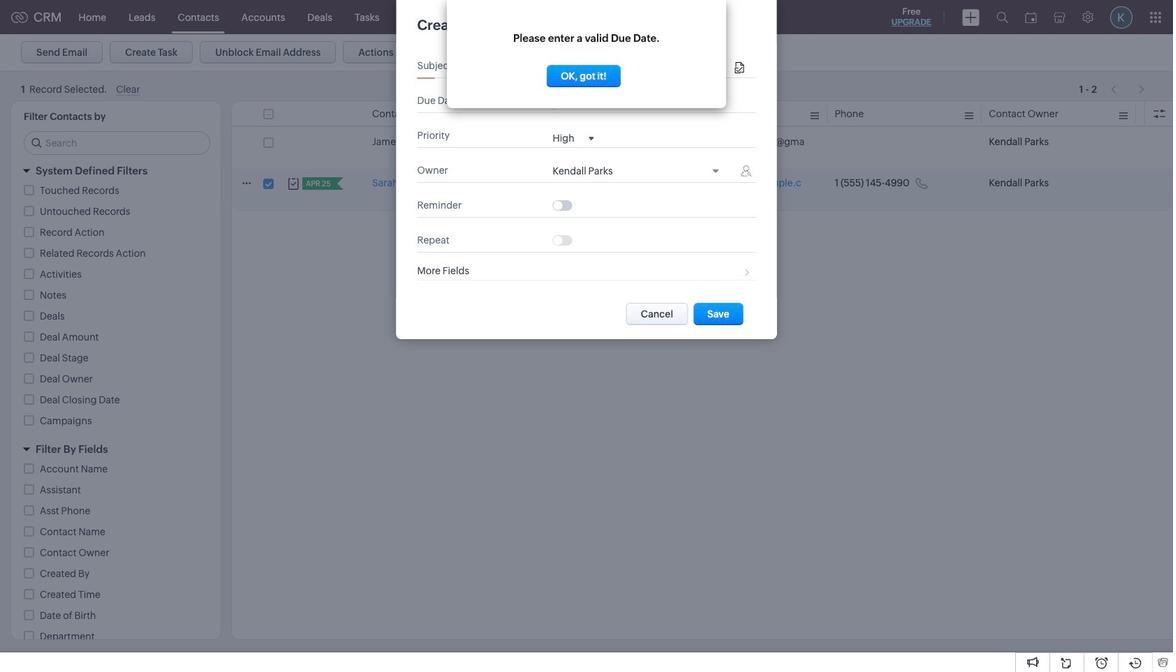 Task type: describe. For each thing, give the bounding box(es) containing it.
subject name lookup image
[[735, 62, 744, 74]]

Search text field
[[24, 132, 210, 154]]

1 navigation from the top
[[1104, 76, 1153, 96]]

MMM d, yyyy text field
[[553, 98, 630, 109]]



Task type: locate. For each thing, give the bounding box(es) containing it.
logo image
[[11, 12, 28, 23]]

2 navigation from the top
[[1104, 79, 1153, 99]]

None button
[[547, 65, 621, 87], [626, 303, 688, 326], [547, 65, 621, 87], [626, 303, 688, 326]]

row group
[[232, 129, 1174, 211]]

None field
[[553, 132, 594, 144], [553, 166, 726, 179], [553, 132, 594, 144], [553, 166, 726, 179]]

None submit
[[694, 303, 744, 326]]

None text field
[[553, 61, 732, 72]]

navigation
[[1104, 76, 1153, 96], [1104, 79, 1153, 99]]



Task type: vqa. For each thing, say whether or not it's contained in the screenshot.
OTHER MODULES field
no



